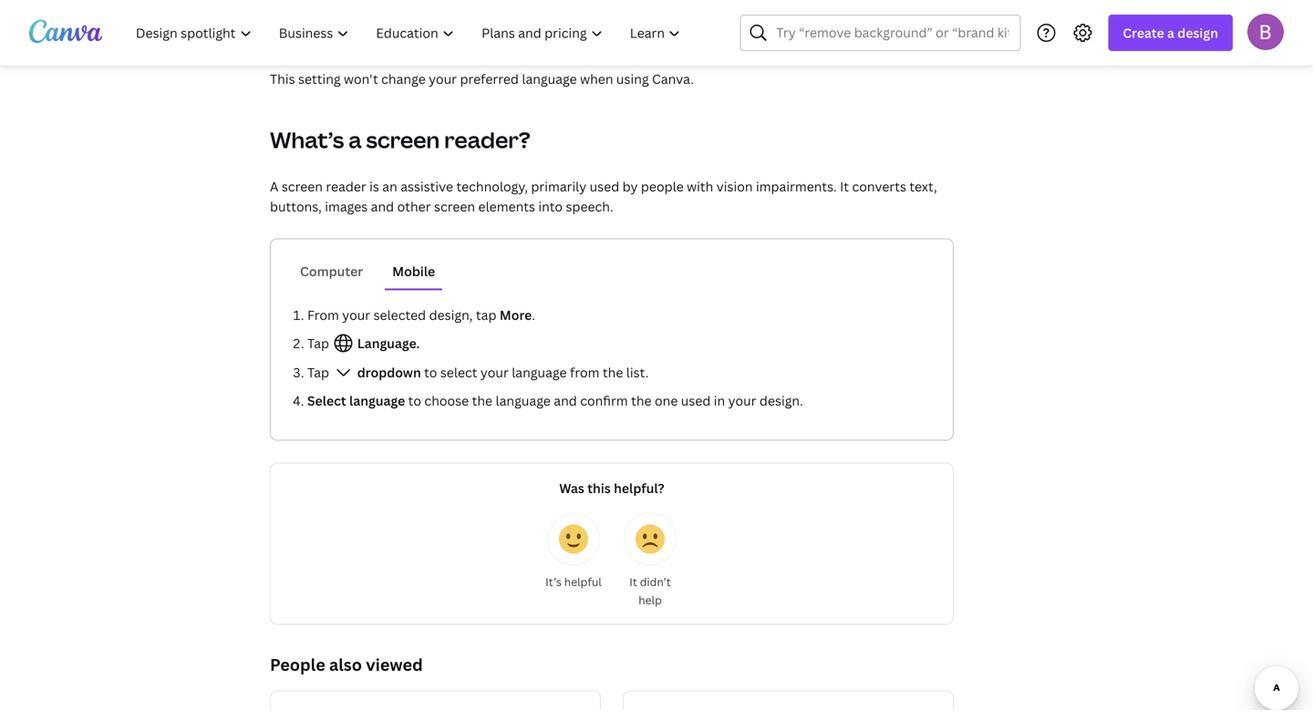 Task type: locate. For each thing, give the bounding box(es) containing it.
1 horizontal spatial used
[[681, 392, 711, 409]]

is
[[370, 178, 379, 195]]

and down an
[[371, 198, 394, 215]]

create
[[1123, 24, 1165, 42]]

text,
[[910, 178, 938, 195]]

0 vertical spatial it
[[840, 178, 849, 195]]

tap down "from"
[[307, 335, 332, 352]]

your right change
[[429, 70, 457, 87]]

viewed
[[366, 654, 423, 676]]

from
[[307, 306, 339, 324]]

language
[[522, 70, 577, 87], [512, 364, 567, 381], [349, 392, 405, 409], [496, 392, 551, 409]]

top level navigation element
[[124, 15, 696, 51]]

0 horizontal spatial to
[[408, 392, 421, 409]]

the
[[603, 364, 623, 381], [472, 392, 493, 409], [631, 392, 652, 409]]

0 vertical spatial tap
[[307, 335, 332, 352]]

what's a screen reader?
[[270, 125, 531, 154]]

this
[[588, 480, 611, 497]]

a
[[270, 178, 279, 195]]

screen down assistive
[[434, 198, 475, 215]]

primarily
[[531, 178, 587, 195]]

0 vertical spatial to
[[424, 364, 437, 381]]

screen
[[366, 125, 440, 154], [282, 178, 323, 195], [434, 198, 475, 215]]

1 vertical spatial a
[[349, 125, 362, 154]]

the left one
[[631, 392, 652, 409]]

confirm
[[580, 392, 628, 409]]

1 horizontal spatial to
[[424, 364, 437, 381]]

create a design
[[1123, 24, 1219, 42]]

it left didn't
[[630, 575, 637, 590]]

1 vertical spatial and
[[554, 392, 577, 409]]

1 horizontal spatial it
[[840, 178, 849, 195]]

0 horizontal spatial a
[[349, 125, 362, 154]]

select
[[440, 364, 478, 381]]

0 horizontal spatial it
[[630, 575, 637, 590]]

from
[[570, 364, 600, 381]]

0 vertical spatial used
[[590, 178, 620, 195]]

technology,
[[457, 178, 528, 195]]

tap for language.
[[307, 335, 332, 352]]

reader
[[326, 178, 366, 195]]

and inside a screen reader is an assistive technology, primarily used by people with vision impairments. it converts text, buttons, images and other screen elements into speech.
[[371, 198, 394, 215]]

your right select
[[481, 364, 509, 381]]

and
[[371, 198, 394, 215], [554, 392, 577, 409]]

by
[[623, 178, 638, 195]]

used
[[590, 178, 620, 195], [681, 392, 711, 409]]

1 vertical spatial it
[[630, 575, 637, 590]]

the right choose
[[472, 392, 493, 409]]

1 horizontal spatial a
[[1168, 24, 1175, 42]]

design,
[[429, 306, 473, 324]]

choose
[[425, 392, 469, 409]]

it left converts
[[840, 178, 849, 195]]

and down from
[[554, 392, 577, 409]]

0 vertical spatial a
[[1168, 24, 1175, 42]]

1 vertical spatial to
[[408, 392, 421, 409]]

1 vertical spatial tap
[[307, 364, 332, 381]]

used up speech. at the left
[[590, 178, 620, 195]]

a
[[1168, 24, 1175, 42], [349, 125, 362, 154]]

1 tap from the top
[[307, 335, 332, 352]]

screen up an
[[366, 125, 440, 154]]

tap
[[307, 335, 332, 352], [307, 364, 332, 381]]

used left in
[[681, 392, 711, 409]]

was
[[560, 480, 585, 497]]

assistive
[[401, 178, 453, 195]]

a for what's
[[349, 125, 362, 154]]

elements
[[479, 198, 535, 215]]

tap for dropdown
[[307, 364, 332, 381]]

won't
[[344, 70, 378, 87]]

1 horizontal spatial and
[[554, 392, 577, 409]]

0 vertical spatial and
[[371, 198, 394, 215]]

change
[[381, 70, 426, 87]]

to left choose
[[408, 392, 421, 409]]

to left select
[[424, 364, 437, 381]]

1 horizontal spatial the
[[603, 364, 623, 381]]

your right "from"
[[342, 306, 371, 324]]

screen up buttons,
[[282, 178, 323, 195]]

from your selected design, tap more .
[[307, 306, 536, 324]]

it's
[[546, 575, 562, 590]]

impairments.
[[756, 178, 837, 195]]

other
[[397, 198, 431, 215]]

2 tap from the top
[[307, 364, 332, 381]]

the left "list."
[[603, 364, 623, 381]]

language up select language to choose the language and confirm the one used in your design. at the bottom
[[512, 364, 567, 381]]

what's
[[270, 125, 344, 154]]

into
[[539, 198, 563, 215]]

1 vertical spatial used
[[681, 392, 711, 409]]

used inside a screen reader is an assistive technology, primarily used by people with vision impairments. it converts text, buttons, images and other screen elements into speech.
[[590, 178, 620, 195]]

create a design button
[[1109, 15, 1233, 51]]

0 vertical spatial screen
[[366, 125, 440, 154]]

a up reader
[[349, 125, 362, 154]]

2 horizontal spatial the
[[631, 392, 652, 409]]

your
[[429, 70, 457, 87], [342, 306, 371, 324], [481, 364, 509, 381], [729, 392, 757, 409]]

computer
[[300, 263, 363, 280]]

it inside it didn't help
[[630, 575, 637, 590]]

was this helpful?
[[560, 480, 665, 497]]

design.
[[760, 392, 804, 409]]

a left design
[[1168, 24, 1175, 42]]

a inside create a design dropdown button
[[1168, 24, 1175, 42]]

0 horizontal spatial used
[[590, 178, 620, 195]]

tap up "select"
[[307, 364, 332, 381]]

select
[[307, 392, 346, 409]]

0 horizontal spatial and
[[371, 198, 394, 215]]

people
[[270, 654, 325, 676]]

it
[[840, 178, 849, 195], [630, 575, 637, 590]]

an
[[383, 178, 398, 195]]

dropdown
[[354, 364, 424, 381]]

more
[[500, 306, 532, 324]]

to
[[424, 364, 437, 381], [408, 392, 421, 409]]



Task type: describe. For each thing, give the bounding box(es) containing it.
Try "remove background" or "brand kit" search field
[[777, 16, 1009, 50]]

a for create
[[1168, 24, 1175, 42]]

😔 image
[[636, 525, 665, 554]]

helpful
[[565, 575, 602, 590]]

1 vertical spatial screen
[[282, 178, 323, 195]]

vision
[[717, 178, 753, 195]]

this
[[270, 70, 295, 87]]

language left when
[[522, 70, 577, 87]]

speech.
[[566, 198, 614, 215]]

it's helpful
[[546, 575, 602, 590]]

people
[[641, 178, 684, 195]]

language down dropdown at the left of page
[[349, 392, 405, 409]]

helpful?
[[614, 480, 665, 497]]

using
[[617, 70, 649, 87]]

your right in
[[729, 392, 757, 409]]

tap
[[476, 306, 497, 324]]

this setting won't change your preferred language when using canva.
[[270, 70, 694, 87]]

computer button
[[293, 254, 371, 289]]

select language to choose the language and confirm the one used in your design.
[[307, 392, 804, 409]]

0 horizontal spatial the
[[472, 392, 493, 409]]

🙂 image
[[559, 525, 588, 554]]

.
[[532, 306, 536, 324]]

preferred
[[460, 70, 519, 87]]

one
[[655, 392, 678, 409]]

when
[[580, 70, 614, 87]]

2 vertical spatial screen
[[434, 198, 475, 215]]

it inside a screen reader is an assistive technology, primarily used by people with vision impairments. it converts text, buttons, images and other screen elements into speech.
[[840, 178, 849, 195]]

didn't
[[640, 575, 671, 590]]

buttons,
[[270, 198, 322, 215]]

it didn't help
[[630, 575, 671, 608]]

design
[[1178, 24, 1219, 42]]

with
[[687, 178, 714, 195]]

a screen reader is an assistive technology, primarily used by people with vision impairments. it converts text, buttons, images and other screen elements into speech.
[[270, 178, 938, 215]]

language down to select your language from the list.
[[496, 392, 551, 409]]

canva.
[[652, 70, 694, 87]]

mobile
[[393, 263, 435, 280]]

help
[[639, 593, 662, 608]]

to select your language from the list.
[[424, 364, 649, 381]]

reader?
[[444, 125, 531, 154]]

list.
[[627, 364, 649, 381]]

selected
[[374, 306, 426, 324]]

bob builder image
[[1248, 13, 1284, 50]]

images
[[325, 198, 368, 215]]

converts
[[852, 178, 907, 195]]

people also viewed
[[270, 654, 423, 676]]

language.
[[354, 335, 420, 352]]

setting
[[298, 70, 341, 87]]

also
[[329, 654, 362, 676]]

mobile button
[[385, 254, 443, 289]]

in
[[714, 392, 725, 409]]



Task type: vqa. For each thing, say whether or not it's contained in the screenshot.
rightmost list
no



